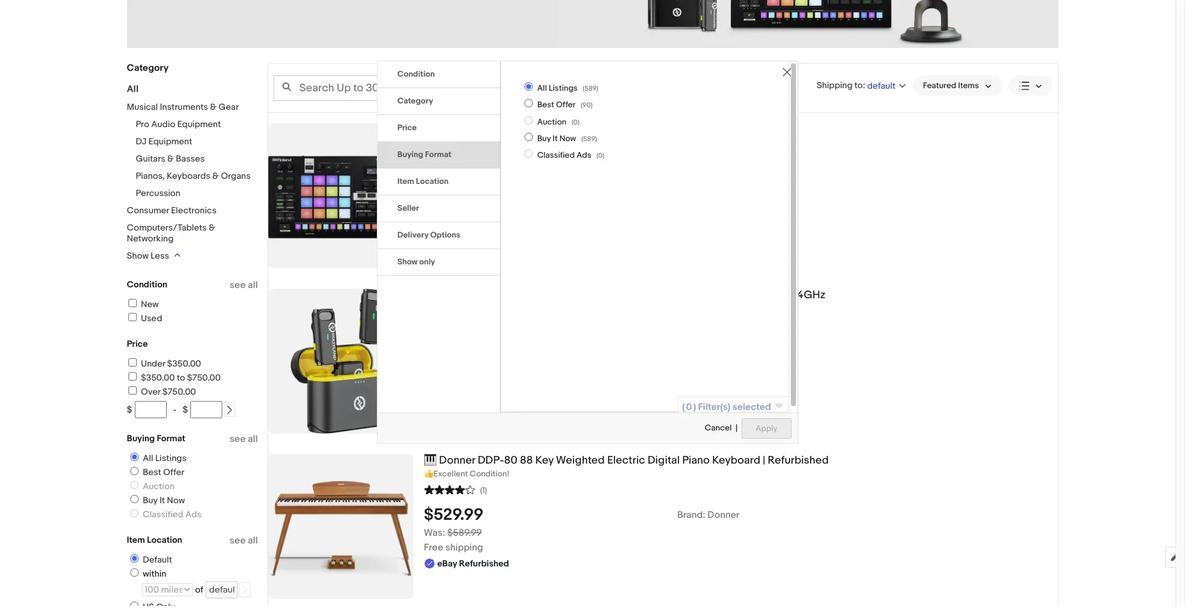 Task type: locate. For each thing, give the bounding box(es) containing it.
ebay down hollyland
[[438, 335, 457, 346]]

electronics
[[171, 205, 217, 216]]

( 0 ) left the studio
[[572, 118, 580, 126]]

0 vertical spatial see
[[230, 279, 246, 291]]

pianos, keyboards & organs link
[[136, 171, 251, 182]]

now up classified ads link
[[167, 495, 185, 506]]

gear
[[219, 102, 239, 112]]

price inside tab list
[[398, 123, 417, 133]]

format up all listings link
[[157, 433, 185, 444]]

auction up buy it now link
[[143, 481, 175, 492]]

free
[[424, 542, 444, 554]]

ads down production
[[577, 150, 592, 161]]

best offer radio up auction option at the top
[[525, 99, 533, 108]]

1 horizontal spatial donner
[[708, 509, 740, 521]]

donner inside the "brand: donner was: $589.99 free shipping"
[[708, 509, 740, 521]]

it
[[553, 134, 558, 144], [160, 495, 165, 506]]

refurbished right the studio
[[626, 123, 687, 136]]

1 horizontal spatial it
[[553, 134, 558, 144]]

) right 583 at the top left of page
[[597, 84, 599, 93]]

best offer up the roland verselab mv-1 production studio refurbished
[[537, 100, 576, 110]]

best offer link
[[125, 467, 187, 478]]

1
[[528, 123, 531, 136]]

) for listings
[[597, 84, 599, 93]]

1 horizontal spatial buy it now
[[537, 134, 576, 144]]

$350.00
[[167, 359, 201, 369], [141, 373, 175, 384]]

1 vertical spatial ( 0 )
[[597, 152, 605, 160]]

show down networking
[[127, 251, 149, 261]]

condition inside tab list
[[398, 69, 435, 79]]

( for best offer
[[581, 101, 583, 109]]

all listings right all listings radio
[[537, 83, 578, 93]]

format up 114
[[425, 149, 452, 160]]

1 vertical spatial category
[[398, 96, 433, 106]]

equipment up guitars & basses link
[[149, 136, 192, 147]]

1 see all button from the top
[[230, 279, 258, 291]]

hollyland lark m1 wireless lavalier microphone, noise cancellation 656ft 2.4ghz image
[[291, 289, 391, 434]]

location
[[416, 176, 449, 187], [147, 535, 182, 546]]

price
[[398, 123, 417, 133], [127, 339, 148, 350]]

offer left ( 90 )
[[556, 100, 576, 110]]

submit price range image
[[225, 406, 234, 415]]

) down 583 results
[[591, 101, 593, 109]]

ebay down free
[[438, 559, 457, 569]]

1 ebay from the top
[[438, 185, 457, 195]]

all up musical
[[127, 83, 139, 95]]

buying format
[[398, 149, 452, 160], [127, 433, 185, 444]]

microphone,
[[597, 289, 659, 302]]

buying format up 114
[[398, 149, 452, 160]]

1 vertical spatial offer
[[163, 467, 184, 478]]

0 horizontal spatial classified
[[143, 509, 184, 520]]

2 see from the top
[[230, 433, 246, 446]]

ddp-
[[478, 454, 504, 467]]

1 horizontal spatial 0
[[599, 152, 603, 160]]

ads
[[577, 150, 592, 161], [186, 509, 202, 520]]

1 horizontal spatial buy
[[537, 134, 551, 144]]

0 horizontal spatial auction
[[143, 481, 175, 492]]

classified
[[537, 150, 575, 161], [143, 509, 184, 520]]

within radio
[[130, 569, 138, 577]]

0 vertical spatial it
[[553, 134, 558, 144]]

buy it now up classified ads link
[[143, 495, 185, 506]]

0 horizontal spatial buy
[[143, 495, 158, 506]]

1 horizontal spatial best offer
[[537, 100, 576, 110]]

less
[[151, 251, 169, 261]]

item location
[[398, 176, 449, 187], [127, 535, 182, 546]]

1 vertical spatial buy it now
[[143, 495, 185, 506]]

0 vertical spatial condition
[[398, 69, 435, 79]]

2.4ghz
[[788, 289, 826, 302]]

see all
[[230, 279, 258, 291], [230, 433, 258, 446], [230, 535, 258, 547]]

(1) link
[[424, 484, 487, 496]]

category up roland
[[398, 96, 433, 106]]

buying format up all listings link
[[127, 433, 185, 444]]

pianos,
[[136, 171, 165, 182]]

used link
[[126, 313, 162, 324]]

( 589 )
[[583, 84, 599, 93], [582, 135, 597, 143]]

1 vertical spatial ebay refurbished
[[438, 335, 509, 346]]

show
[[127, 251, 149, 261], [398, 257, 418, 267]]

0 vertical spatial offer
[[556, 100, 576, 110]]

1 vertical spatial 0
[[599, 152, 603, 160]]

only
[[420, 257, 435, 267]]

$750.00
[[187, 373, 221, 384], [162, 387, 196, 398]]

see all button for used
[[230, 279, 258, 291]]

instruments
[[160, 102, 208, 112]]

donner for 🎹
[[439, 454, 476, 467]]

item location up "seller" on the top of the page
[[398, 176, 449, 187]]

& left gear
[[210, 102, 217, 112]]

2 horizontal spatial all
[[537, 83, 547, 93]]

best offer radio down all listings option
[[130, 467, 138, 476]]

$750.00 right to
[[187, 373, 221, 384]]

classified ads radio down 1
[[525, 150, 533, 158]]

( 0 ) down the studio
[[597, 152, 605, 160]]

0 horizontal spatial condition
[[127, 279, 167, 290]]

0 horizontal spatial buy it now radio
[[130, 495, 138, 504]]

1 vertical spatial 589
[[583, 135, 596, 143]]

0 horizontal spatial best offer
[[143, 467, 184, 478]]

listings right all listings radio
[[549, 83, 578, 93]]

offer down all listings link
[[163, 467, 184, 478]]

all listings
[[537, 83, 578, 93], [143, 453, 187, 464]]

1 horizontal spatial auction
[[537, 117, 567, 127]]

0 horizontal spatial ( 0 )
[[572, 118, 580, 126]]

condition up new at left
[[127, 279, 167, 290]]

ebay refurbished down lark
[[438, 335, 509, 346]]

production
[[534, 123, 589, 136]]

$750.00 down $350.00 to $750.00
[[162, 387, 196, 398]]

$350.00 to $750.00 link
[[126, 373, 221, 384]]

classified ads radio down buy it now link
[[130, 509, 138, 518]]

all for used
[[248, 279, 258, 291]]

0 vertical spatial best offer
[[537, 100, 576, 110]]

ebay refurbished for $527.99
[[438, 185, 509, 195]]

offer for topmost best offer option
[[556, 100, 576, 110]]

item location up "default"
[[127, 535, 182, 546]]

1 horizontal spatial all listings
[[537, 83, 578, 93]]

best up auction link
[[143, 467, 161, 478]]

see
[[230, 279, 246, 291], [230, 433, 246, 446], [230, 535, 246, 547]]

0 vertical spatial buying
[[398, 149, 423, 160]]

US Only radio
[[130, 602, 138, 607]]

2 vertical spatial see all
[[230, 535, 258, 547]]

equipment down instruments
[[177, 119, 221, 130]]

electric
[[607, 454, 646, 467]]

refurbished
[[626, 123, 687, 136], [459, 185, 509, 195], [459, 335, 509, 346], [768, 454, 829, 467], [459, 559, 509, 569]]

classified ads
[[537, 150, 592, 161], [143, 509, 202, 520]]

1 horizontal spatial item location
[[398, 176, 449, 187]]

0 vertical spatial ( 589 )
[[583, 84, 599, 93]]

1 see from the top
[[230, 279, 246, 291]]

)
[[597, 84, 599, 93], [591, 101, 593, 109], [578, 118, 580, 126], [596, 135, 597, 143], [603, 152, 605, 160]]

lavalier
[[557, 289, 594, 302]]

1 vertical spatial ( 589 )
[[582, 135, 597, 143]]

3 ebay from the top
[[438, 559, 457, 569]]

item
[[398, 176, 414, 187], [127, 535, 145, 546]]

0 vertical spatial $750.00
[[187, 373, 221, 384]]

$
[[127, 405, 132, 415], [183, 405, 188, 415]]

Maximum Value text field
[[191, 401, 223, 419]]

now for the top buy it now option
[[560, 134, 576, 144]]

it right 1
[[553, 134, 558, 144]]

hollyland
[[424, 289, 471, 302]]

percussion
[[136, 188, 181, 199]]

2 vertical spatial see
[[230, 535, 246, 547]]

0 vertical spatial ebay
[[438, 185, 457, 195]]

$ down over $750.00 option
[[127, 405, 132, 415]]

listings for all listings radio
[[549, 83, 578, 93]]

0 for classified ads
[[599, 152, 603, 160]]

buy it now right 1
[[537, 134, 576, 144]]

new link
[[126, 299, 159, 310]]

roland verselab mv-1 production studio refurbished image
[[268, 123, 413, 268]]

1 ebay refurbished from the top
[[438, 185, 509, 195]]

2 vertical spatial see all button
[[230, 535, 258, 547]]

( 589 ) down ( 90 )
[[582, 135, 597, 143]]

buying inside tab list
[[398, 149, 423, 160]]

category up musical
[[127, 62, 169, 74]]

0 vertical spatial 0
[[574, 118, 578, 126]]

Minimum Value text field
[[135, 401, 167, 419]]

buy it now radio down auction radio
[[130, 495, 138, 504]]

2 see all from the top
[[230, 433, 258, 446]]

all
[[248, 279, 258, 291], [248, 433, 258, 446], [248, 535, 258, 547]]

0 horizontal spatial location
[[147, 535, 182, 546]]

Buy It Now radio
[[525, 133, 533, 141], [130, 495, 138, 504]]

All Listings radio
[[525, 82, 533, 91]]

589 down ( 90 )
[[583, 135, 596, 143]]

classified for the rightmost classified ads option
[[537, 150, 575, 161]]

basses
[[176, 153, 205, 164]]

0 horizontal spatial all listings
[[143, 453, 187, 464]]

donner inside the 🎹 donner ddp-80 88 key weighted electric digital piano keyboard | refurbished 👍excellent condition!
[[439, 454, 476, 467]]

classified ads down production
[[537, 150, 592, 161]]

0 horizontal spatial item
[[127, 535, 145, 546]]

now
[[560, 134, 576, 144], [167, 495, 185, 506]]

589 up ( 90 )
[[585, 84, 597, 93]]

listings up best offer link
[[155, 453, 187, 464]]

1 horizontal spatial buy it now radio
[[525, 133, 533, 141]]

classified down buy it now link
[[143, 509, 184, 520]]

1 horizontal spatial show
[[398, 257, 418, 267]]

2 $ from the left
[[183, 405, 188, 415]]

category
[[127, 62, 169, 74], [398, 96, 433, 106]]

classified for classified ads option to the bottom
[[143, 509, 184, 520]]

results
[[591, 82, 621, 93]]

buying up all listings option
[[127, 433, 155, 444]]

1 horizontal spatial buying
[[398, 149, 423, 160]]

Classified Ads radio
[[525, 150, 533, 158], [130, 509, 138, 518]]

$ right -
[[183, 405, 188, 415]]

) down the studio
[[603, 152, 605, 160]]

dj equipment link
[[136, 136, 192, 147]]

brand: donner was: $589.99 free shipping
[[424, 509, 740, 554]]

& down electronics
[[209, 222, 215, 233]]

piano
[[683, 454, 710, 467]]

0 vertical spatial buy it now
[[537, 134, 576, 144]]

1 horizontal spatial buying format
[[398, 149, 452, 160]]

0 vertical spatial best
[[537, 100, 555, 110]]

0 horizontal spatial show
[[127, 251, 149, 261]]

0 left the studio
[[574, 118, 578, 126]]

1 horizontal spatial item
[[398, 176, 414, 187]]

0 horizontal spatial best
[[143, 467, 161, 478]]

auction right auction option at the top
[[537, 117, 567, 127]]

default text field
[[206, 582, 238, 599]]

1 horizontal spatial price
[[398, 123, 417, 133]]

0
[[574, 118, 578, 126], [599, 152, 603, 160]]

seller
[[398, 203, 419, 213]]

item up default radio
[[127, 535, 145, 546]]

$350.00 up over $750.00 link
[[141, 373, 175, 384]]

Over $750.00 checkbox
[[128, 387, 136, 395]]

0 horizontal spatial classified ads radio
[[130, 509, 138, 518]]

Best Offer radio
[[525, 99, 533, 108], [130, 467, 138, 476]]

1 vertical spatial donner
[[708, 509, 740, 521]]

0 vertical spatial donner
[[439, 454, 476, 467]]

) for offer
[[591, 101, 593, 109]]

condition up roland
[[398, 69, 435, 79]]

refurbished down lark
[[459, 335, 509, 346]]

auction link
[[125, 481, 177, 492]]

4 out of 5 stars image
[[424, 484, 475, 496]]

best offer down all listings link
[[143, 467, 184, 478]]

best up the roland verselab mv-1 production studio refurbished
[[537, 100, 555, 110]]

classified ads link
[[125, 509, 204, 520]]

1 vertical spatial best
[[143, 467, 161, 478]]

1 $ from the left
[[127, 405, 132, 415]]

0 vertical spatial all
[[248, 279, 258, 291]]

Used checkbox
[[128, 313, 136, 322]]

2 see all button from the top
[[230, 433, 258, 446]]

equipment
[[177, 119, 221, 130], [149, 136, 192, 147]]

price left roland
[[398, 123, 417, 133]]

1 horizontal spatial now
[[560, 134, 576, 144]]

1 horizontal spatial $
[[183, 405, 188, 415]]

donner up the 👍excellent at the bottom of page
[[439, 454, 476, 467]]

listings
[[549, 83, 578, 93], [155, 453, 187, 464]]

3 see all from the top
[[230, 535, 258, 547]]

0 horizontal spatial offer
[[163, 467, 184, 478]]

location up "default"
[[147, 535, 182, 546]]

0 vertical spatial category
[[127, 62, 169, 74]]

) right production
[[596, 135, 597, 143]]

it for the bottommost buy it now option
[[160, 495, 165, 506]]

1 horizontal spatial best offer radio
[[525, 99, 533, 108]]

ebay refurbished for $529.99
[[438, 559, 509, 569]]

hollyland lark m1 wireless lavalier microphone, noise cancellation 656ft 2.4ghz
[[424, 289, 826, 302]]

offer for the left best offer option
[[163, 467, 184, 478]]

m1
[[496, 289, 509, 302]]

under $350.00 link
[[126, 359, 201, 369]]

ads down buy it now link
[[186, 509, 202, 520]]

ebay refurbished down the watching on the left
[[438, 185, 509, 195]]

0 down the studio
[[599, 152, 603, 160]]

1 vertical spatial best offer
[[143, 467, 184, 478]]

tab list
[[378, 61, 500, 276]]

1 vertical spatial listings
[[155, 453, 187, 464]]

0 vertical spatial ads
[[577, 150, 592, 161]]

1 all from the top
[[248, 279, 258, 291]]

0 horizontal spatial format
[[157, 433, 185, 444]]

114 watching
[[424, 168, 478, 180]]

2 vertical spatial all
[[248, 535, 258, 547]]

show less button
[[127, 251, 180, 261]]

item left 114
[[398, 176, 414, 187]]

0 vertical spatial buying format
[[398, 149, 452, 160]]

& down dj equipment link
[[167, 153, 174, 164]]

1 horizontal spatial listings
[[549, 83, 578, 93]]

0 for auction
[[574, 118, 578, 126]]

delivery
[[398, 230, 429, 240]]

ebay refurbished down "shipping"
[[438, 559, 509, 569]]

0 horizontal spatial all
[[127, 83, 139, 95]]

1 see all from the top
[[230, 279, 258, 291]]

show left only
[[398, 257, 418, 267]]

show inside the all musical instruments & gear pro audio equipment dj equipment guitars & basses pianos, keyboards & organs percussion consumer electronics computers/tablets & networking show less
[[127, 251, 149, 261]]

2 all from the top
[[248, 433, 258, 446]]

auction for auction option at the top
[[537, 117, 567, 127]]

1 vertical spatial now
[[167, 495, 185, 506]]

donner right the "brand:"
[[708, 509, 740, 521]]

1 horizontal spatial ( 0 )
[[597, 152, 605, 160]]

$350.00 up to
[[167, 359, 201, 369]]

computers/tablets & networking link
[[127, 222, 215, 244]]

now right 1
[[560, 134, 576, 144]]

best
[[537, 100, 555, 110], [143, 467, 161, 478]]

verselab
[[461, 123, 505, 136]]

( 0 )
[[572, 118, 580, 126], [597, 152, 605, 160]]

( 0 ) for auction
[[572, 118, 580, 126]]

pro audio equipment link
[[136, 119, 221, 130]]

refurbished right "|"
[[768, 454, 829, 467]]

buy it now radio down auction option at the top
[[525, 133, 533, 141]]

offer
[[556, 100, 576, 110], [163, 467, 184, 478]]

roland
[[424, 123, 459, 136]]

( 589 ) up ( 90 )
[[583, 84, 599, 93]]

2 ebay refurbished from the top
[[438, 335, 509, 346]]

consumer
[[127, 205, 169, 216]]

price up under $350.00 checkbox at the bottom left
[[127, 339, 148, 350]]

it up classified ads link
[[160, 495, 165, 506]]

auction
[[537, 117, 567, 127], [143, 481, 175, 492]]

now for the bottommost buy it now option
[[167, 495, 185, 506]]

buy it now
[[537, 134, 576, 144], [143, 495, 185, 506]]

see for best offer
[[230, 433, 246, 446]]

$589.99
[[448, 527, 482, 539]]

1 vertical spatial all listings
[[143, 453, 187, 464]]

1 vertical spatial it
[[160, 495, 165, 506]]

all listings up best offer link
[[143, 453, 187, 464]]

all right all listings option
[[143, 453, 153, 464]]

1 vertical spatial all
[[248, 433, 258, 446]]

589 for all listings
[[585, 84, 597, 93]]

to
[[177, 373, 185, 384]]

0 horizontal spatial price
[[127, 339, 148, 350]]

1 horizontal spatial category
[[398, 96, 433, 106]]

location down $527.99
[[416, 176, 449, 187]]

0 vertical spatial listings
[[549, 83, 578, 93]]

1 vertical spatial ads
[[186, 509, 202, 520]]

3 ebay refurbished from the top
[[438, 559, 509, 569]]

0 horizontal spatial buy it now
[[143, 495, 185, 506]]

ebay down 114 watching
[[438, 185, 457, 195]]

listings for all listings option
[[155, 453, 187, 464]]

Auction radio
[[130, 481, 138, 490]]

$529.99
[[424, 505, 484, 525]]

classified down the roland verselab mv-1 production studio refurbished
[[537, 150, 575, 161]]

0 vertical spatial all listings
[[537, 83, 578, 93]]

0 vertical spatial 589
[[585, 84, 597, 93]]

classified ads down buy it now link
[[143, 509, 202, 520]]

all listings for all listings option
[[143, 453, 187, 464]]

buy right 1
[[537, 134, 551, 144]]

1 vertical spatial item location
[[127, 535, 182, 546]]

all right all listings radio
[[537, 83, 547, 93]]

0 vertical spatial auction
[[537, 117, 567, 127]]

0 horizontal spatial donner
[[439, 454, 476, 467]]

1 horizontal spatial offer
[[556, 100, 576, 110]]

buying left $527.99
[[398, 149, 423, 160]]

buy down auction link
[[143, 495, 158, 506]]

1 vertical spatial see
[[230, 433, 246, 446]]



Task type: vqa. For each thing, say whether or not it's contained in the screenshot.
leftmost the from
no



Task type: describe. For each thing, give the bounding box(es) containing it.
Default radio
[[130, 555, 138, 563]]

1 vertical spatial classified ads
[[143, 509, 202, 520]]

ebay for $529.99
[[438, 559, 457, 569]]

under $350.00
[[141, 359, 201, 369]]

it for the top buy it now option
[[553, 134, 558, 144]]

3 all from the top
[[248, 535, 258, 547]]

studio
[[591, 123, 624, 136]]

0 vertical spatial equipment
[[177, 119, 221, 130]]

condition!
[[470, 469, 510, 479]]

cancel
[[705, 423, 732, 433]]

brand:
[[678, 509, 706, 521]]

$350.00 to $750.00 checkbox
[[128, 373, 136, 381]]

0 vertical spatial best offer radio
[[525, 99, 533, 108]]

options
[[430, 230, 461, 240]]

🎹 donner ddp-80 88 key weighted electric digital piano keyboard | refurbished link
[[424, 454, 1058, 468]]

🎹 donner ddp-80 88 key weighted electric digital piano keyboard | refurbished 👍excellent condition!
[[424, 454, 829, 479]]

3 see all button from the top
[[230, 535, 258, 547]]

1 vertical spatial classified ads radio
[[130, 509, 138, 518]]

ads for classified ads option to the bottom
[[186, 509, 202, 520]]

item location inside tab list
[[398, 176, 449, 187]]

hollyland lark m1 wireless lavalier microphone, noise cancellation 656ft 2.4ghz link
[[424, 289, 1058, 302]]

( 0 ) for classified ads
[[597, 152, 605, 160]]

0 horizontal spatial category
[[127, 62, 169, 74]]

all for best offer
[[248, 433, 258, 446]]

audio
[[151, 119, 175, 130]]

🎹 donner ddp-80 88 key weighted electric digital piano keyboard | refurbished image
[[268, 454, 413, 600]]

New checkbox
[[128, 299, 136, 307]]

dj
[[136, 136, 147, 147]]

musical instruments & gear link
[[127, 102, 239, 112]]

1 horizontal spatial classified ads radio
[[525, 150, 533, 158]]

1 vertical spatial price
[[127, 339, 148, 350]]

all for all listings option
[[143, 453, 153, 464]]

Auction radio
[[525, 116, 533, 124]]

of
[[195, 585, 203, 596]]

1 horizontal spatial location
[[416, 176, 449, 187]]

( for auction
[[572, 118, 574, 126]]

over $750.00 link
[[126, 387, 196, 398]]

computers/tablets
[[127, 222, 207, 233]]

roland verselab mv-1 production studio refurbished link
[[424, 123, 1058, 137]]

1 vertical spatial condition
[[127, 279, 167, 290]]

keyboard
[[712, 454, 761, 467]]

networking
[[127, 233, 174, 244]]

Under $350.00 checkbox
[[128, 359, 136, 367]]

all listings for all listings radio
[[537, 83, 578, 93]]

0 horizontal spatial buying
[[127, 433, 155, 444]]

buy it now for the top buy it now option
[[537, 134, 576, 144]]

all musical instruments & gear pro audio equipment dj equipment guitars & basses pianos, keyboards & organs percussion consumer electronics computers/tablets & networking show less
[[127, 83, 251, 261]]

All Listings radio
[[130, 453, 138, 461]]

0 vertical spatial format
[[425, 149, 452, 160]]

noise
[[662, 289, 691, 302]]

weighted
[[556, 454, 605, 467]]

-
[[173, 405, 176, 415]]

0 horizontal spatial item location
[[127, 535, 182, 546]]

all for all listings radio
[[537, 83, 547, 93]]

watching
[[439, 168, 478, 180]]

( for buy it now
[[582, 135, 583, 143]]

refurbished down "shipping"
[[459, 559, 509, 569]]

2 ebay from the top
[[438, 335, 457, 346]]

ebay for $527.99
[[438, 185, 457, 195]]

buy for the top buy it now option
[[537, 134, 551, 144]]

lark
[[473, 289, 494, 302]]

1 vertical spatial $350.00
[[141, 373, 175, 384]]

guitars & basses link
[[136, 153, 205, 164]]

( 90 )
[[581, 101, 593, 109]]

👍excellent
[[424, 469, 468, 479]]

all inside the all musical instruments & gear pro audio equipment dj equipment guitars & basses pianos, keyboards & organs percussion consumer electronics computers/tablets & networking show less
[[127, 83, 139, 95]]

(1)
[[480, 486, 487, 496]]

( for classified ads
[[597, 152, 599, 160]]

show only
[[398, 257, 435, 267]]

show inside tab list
[[398, 257, 418, 267]]

mv-
[[508, 123, 528, 136]]

Apply submit
[[742, 419, 792, 439]]

under
[[141, 359, 165, 369]]

see all for best offer
[[230, 433, 258, 446]]

default
[[143, 555, 172, 566]]

90
[[583, 101, 591, 109]]

( 589 ) for buy it now
[[582, 135, 597, 143]]

wireless
[[511, 289, 554, 302]]

within
[[143, 569, 167, 580]]

item inside tab list
[[398, 176, 414, 187]]

$527.99
[[424, 146, 483, 166]]

key
[[536, 454, 554, 467]]

see all button for best offer
[[230, 433, 258, 446]]

( for all listings
[[583, 84, 585, 93]]

refurbished inside the 🎹 donner ddp-80 88 key weighted electric digital piano keyboard | refurbished 👍excellent condition!
[[768, 454, 829, 467]]

see for used
[[230, 279, 246, 291]]

was:
[[424, 527, 445, 539]]

auction for auction radio
[[143, 481, 175, 492]]

shipping
[[446, 542, 483, 554]]

over
[[141, 387, 160, 398]]

buy it now link
[[125, 495, 188, 506]]

👍Excellent Condition! text field
[[424, 469, 1058, 480]]

$350.00 to $750.00
[[141, 373, 221, 384]]

589 for buy it now
[[583, 135, 596, 143]]

pro
[[136, 119, 149, 130]]

& left organs
[[213, 171, 219, 182]]

all listings link
[[125, 453, 189, 464]]

default link
[[125, 555, 175, 566]]

1 horizontal spatial classified ads
[[537, 150, 592, 161]]

consumer electronics link
[[127, 205, 217, 216]]

buy it now for the bottommost buy it now option
[[143, 495, 185, 506]]

close image
[[783, 68, 792, 77]]

refurbished down the watching on the left
[[459, 185, 509, 195]]

best offer for topmost best offer option
[[537, 100, 576, 110]]

|
[[763, 454, 766, 467]]

delivery options
[[398, 230, 461, 240]]

best offer for the left best offer option
[[143, 467, 184, 478]]

roland verselab mv-1 production studio refurbished
[[424, 123, 687, 136]]

1 vertical spatial $750.00
[[162, 387, 196, 398]]

80
[[504, 454, 518, 467]]

114
[[424, 168, 436, 180]]

) for it
[[596, 135, 597, 143]]

percussion link
[[136, 188, 181, 199]]

1 vertical spatial buy it now radio
[[130, 495, 138, 504]]

ads for the rightmost classified ads option
[[577, 150, 592, 161]]

0 vertical spatial buy it now radio
[[525, 133, 533, 141]]

see all for used
[[230, 279, 258, 291]]

guitars
[[136, 153, 165, 164]]

$ for minimum value text box
[[127, 405, 132, 415]]

category inside tab list
[[398, 96, 433, 106]]

tab list containing condition
[[378, 61, 500, 276]]

keyboards
[[167, 171, 211, 182]]

( 589 ) for all listings
[[583, 84, 599, 93]]

) left the studio
[[578, 118, 580, 126]]

0 vertical spatial $350.00
[[167, 359, 201, 369]]

donner for brand:
[[708, 509, 740, 521]]

) for ads
[[603, 152, 605, 160]]

cancellation
[[693, 289, 757, 302]]

3 see from the top
[[230, 535, 246, 547]]

🎹
[[424, 454, 437, 467]]

1 vertical spatial format
[[157, 433, 185, 444]]

1 vertical spatial equipment
[[149, 136, 192, 147]]

cancel button
[[705, 418, 733, 440]]

digital
[[648, 454, 680, 467]]

$ for maximum value text field
[[183, 405, 188, 415]]

0 horizontal spatial best offer radio
[[130, 467, 138, 476]]

over $750.00
[[141, 387, 196, 398]]

go image
[[241, 586, 249, 595]]

583
[[574, 82, 589, 93]]

musical
[[127, 102, 158, 112]]

buy for the bottommost buy it now option
[[143, 495, 158, 506]]

1 vertical spatial item
[[127, 535, 145, 546]]

88
[[520, 454, 533, 467]]

1 vertical spatial buying format
[[127, 433, 185, 444]]

used
[[141, 313, 162, 324]]

1 vertical spatial location
[[147, 535, 182, 546]]



